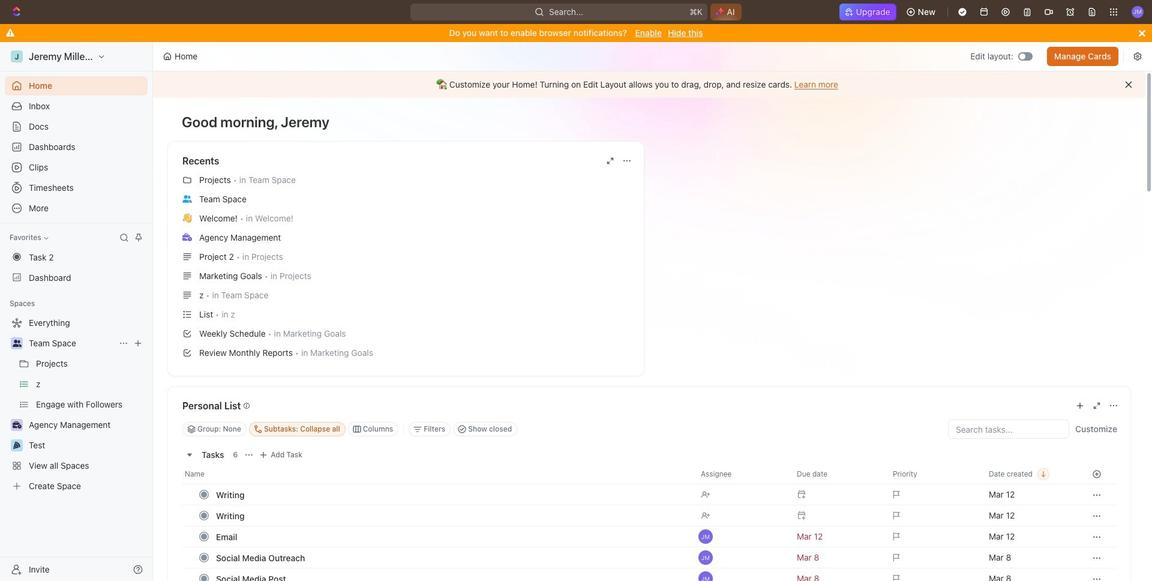 Task type: describe. For each thing, give the bounding box(es) containing it.
pizza slice image
[[13, 442, 20, 449]]

Search tasks... text field
[[949, 420, 1069, 438]]

business time image
[[183, 233, 192, 241]]

user group image
[[12, 340, 21, 347]]



Task type: vqa. For each thing, say whether or not it's contained in the screenshot.
business time image to the bottom
yes



Task type: locate. For each thing, give the bounding box(es) containing it.
jeremy miller's workspace, , element
[[11, 50, 23, 62]]

sidebar navigation
[[0, 42, 156, 581]]

business time image
[[12, 422, 21, 429]]

user group image
[[183, 195, 192, 203]]

alert
[[153, 71, 1146, 98]]

tree
[[5, 313, 148, 496]]

tree inside sidebar navigation
[[5, 313, 148, 496]]



